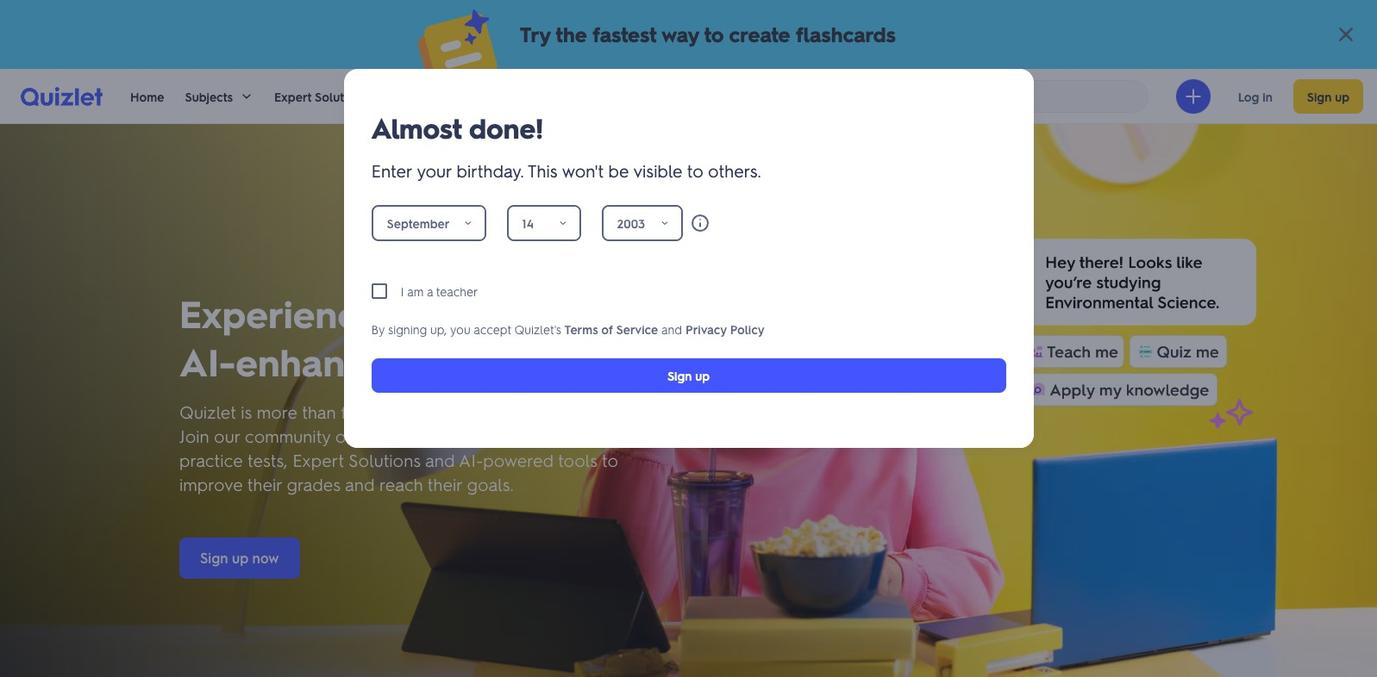 Task type: describe. For each thing, give the bounding box(es) containing it.
more
[[257, 401, 298, 423]]

accept
[[474, 322, 511, 337]]

signing
[[388, 322, 427, 337]]

tools
[[558, 449, 597, 472]]

is
[[241, 401, 252, 423]]

improve
[[179, 473, 243, 496]]

done!
[[469, 110, 544, 146]]

sign up for sign up "button" to the top
[[1307, 88, 1350, 104]]

visible
[[633, 160, 683, 182]]

this
[[527, 160, 557, 182]]

expert solutions link
[[274, 69, 367, 123]]

1 vertical spatial to
[[687, 160, 703, 182]]

1 horizontal spatial a
[[427, 284, 433, 299]]

sign for sign up "button" to the top
[[1307, 88, 1332, 104]]

enhanced
[[236, 337, 410, 386]]

1 vertical spatial sign up button
[[371, 359, 1006, 393]]

practice
[[179, 449, 243, 472]]

your
[[417, 160, 452, 182]]

am
[[407, 284, 424, 299]]

tests,
[[247, 449, 288, 472]]

almost done!
[[371, 110, 544, 146]]

2 quizlet image from the top
[[21, 87, 103, 106]]

0 horizontal spatial and
[[345, 473, 375, 496]]

of inside quizlet is more than flashcards: it's the #1 learning platform. join our community of 300 million learners using quizlet's practice tests, expert solutions and ai-powered tools to improve their grades and reach their goals.
[[335, 425, 351, 448]]

by
[[371, 322, 385, 337]]

expert inside 'link'
[[274, 88, 312, 104]]

log in
[[1238, 88, 1273, 104]]

sign up for the bottommost sign up "button"
[[667, 368, 710, 384]]

ai- inside quizlet is more than flashcards: it's the #1 learning platform. join our community of 300 million learners using quizlet's practice tests, expert solutions and ai-powered tools to improve their grades and reach their goals.
[[459, 449, 483, 472]]

a inside 'experience a new era of ai-enhanced learning'
[[389, 289, 410, 338]]

try
[[520, 21, 550, 47]]

be
[[608, 160, 629, 182]]

2 their from the left
[[428, 473, 462, 496]]

flashcards
[[796, 21, 896, 47]]

in
[[1263, 88, 1273, 104]]

won't
[[562, 160, 603, 182]]

try the fastest way to create flashcards
[[520, 21, 896, 47]]

solutions inside 'link'
[[315, 88, 367, 104]]

service
[[616, 322, 658, 337]]

flashcards:
[[341, 401, 424, 423]]

expert solutions
[[274, 88, 367, 104]]

i
[[401, 284, 404, 299]]

quizlet's
[[560, 425, 628, 448]]

it's
[[428, 401, 449, 423]]

privacy policy link
[[686, 321, 765, 338]]

birthday.
[[457, 160, 524, 182]]

you
[[450, 322, 471, 337]]

enter your birthday. this won't be visible to others.
[[371, 160, 761, 182]]

sign up now button
[[179, 538, 300, 579]]

log
[[1238, 88, 1259, 104]]

way
[[662, 21, 699, 47]]

fastest
[[592, 21, 657, 47]]

learners
[[447, 425, 510, 448]]

0 vertical spatial sign up button
[[1293, 79, 1363, 113]]

reach
[[379, 473, 423, 496]]

info image
[[689, 213, 710, 234]]

grades
[[287, 473, 341, 496]]

quizlet is more than flashcards: it's the #1 learning platform. join our community of 300 million learners using quizlet's practice tests, expert solutions and ai-powered tools to improve their grades and reach their goals.
[[179, 401, 643, 496]]

up for the bottommost sign up "button"
[[695, 368, 710, 384]]

era
[[502, 289, 559, 338]]



Task type: vqa. For each thing, say whether or not it's contained in the screenshot.
the left a
yes



Task type: locate. For each thing, give the bounding box(es) containing it.
0 vertical spatial to
[[704, 21, 724, 47]]

now
[[252, 549, 279, 567]]

1 vertical spatial expert
[[292, 449, 344, 472]]

1 vertical spatial solutions
[[348, 449, 421, 472]]

2 horizontal spatial and
[[661, 322, 682, 337]]

home link
[[130, 69, 164, 123]]

a right 'am'
[[427, 284, 433, 299]]

platform.
[[572, 401, 643, 423]]

home
[[130, 88, 164, 104]]

their down 'tests,'
[[247, 473, 282, 496]]

the
[[556, 21, 587, 47], [453, 401, 478, 423]]

1 their from the left
[[247, 473, 282, 496]]

expert inside quizlet is more than flashcards: it's the #1 learning platform. join our community of 300 million learners using quizlet's practice tests, expert solutions and ai-powered tools to improve their grades and reach their goals.
[[292, 449, 344, 472]]

up down privacy
[[695, 368, 710, 384]]

terms
[[564, 322, 598, 337]]

up inside button
[[232, 549, 248, 567]]

0 horizontal spatial ai-
[[179, 337, 236, 386]]

0 horizontal spatial a
[[389, 289, 410, 338]]

sign up
[[1307, 88, 1350, 104], [667, 368, 710, 384]]

sign left now
[[200, 549, 228, 567]]

0 vertical spatial solutions
[[315, 88, 367, 104]]

1 horizontal spatial sign up
[[1307, 88, 1350, 104]]

sign up right in
[[1307, 88, 1350, 104]]

of inside 'experience a new era of ai-enhanced learning'
[[569, 289, 606, 338]]

log in button
[[1224, 79, 1286, 113]]

ai- up quizlet
[[179, 337, 236, 386]]

quizlet image
[[21, 86, 103, 106], [21, 87, 103, 106]]

a right by
[[389, 289, 410, 338]]

new
[[421, 289, 492, 338]]

0 vertical spatial and
[[661, 322, 682, 337]]

1 vertical spatial the
[[453, 401, 478, 423]]

2 vertical spatial and
[[345, 473, 375, 496]]

learning
[[421, 337, 568, 386], [503, 401, 567, 423]]

others.
[[708, 160, 761, 182]]

goals.
[[467, 473, 514, 496]]

up down dismiss "icon" on the top right of page
[[1335, 88, 1350, 104]]

ai-
[[179, 337, 236, 386], [459, 449, 483, 472]]

experience a new era of ai-enhanced learning main content
[[0, 124, 1377, 678]]

0 horizontal spatial up
[[232, 549, 248, 567]]

0 horizontal spatial the
[[453, 401, 478, 423]]

to down quizlet's
[[602, 449, 618, 472]]

learning inside quizlet is more than flashcards: it's the #1 learning platform. join our community of 300 million learners using quizlet's practice tests, expert solutions and ai-powered tools to improve their grades and reach their goals.
[[503, 401, 567, 423]]

0 vertical spatial up
[[1335, 88, 1350, 104]]

1 horizontal spatial to
[[687, 160, 703, 182]]

0 vertical spatial expert
[[274, 88, 312, 104]]

up for sign up now button
[[232, 549, 248, 567]]

1 horizontal spatial up
[[695, 368, 710, 384]]

of left service
[[569, 289, 606, 338]]

2 vertical spatial to
[[602, 449, 618, 472]]

sign down privacy
[[667, 368, 692, 384]]

teacher
[[436, 284, 478, 299]]

300
[[356, 425, 386, 448]]

the inside quizlet is more than flashcards: it's the #1 learning platform. join our community of 300 million learners using quizlet's practice tests, expert solutions and ai-powered tools to improve their grades and reach their goals.
[[453, 401, 478, 423]]

0 vertical spatial learning
[[421, 337, 568, 386]]

and left reach
[[345, 473, 375, 496]]

to inside quizlet is more than flashcards: it's the #1 learning platform. join our community of 300 million learners using quizlet's practice tests, expert solutions and ai-powered tools to improve their grades and reach their goals.
[[602, 449, 618, 472]]

enter
[[371, 160, 412, 182]]

terms of service link
[[564, 321, 658, 338]]

2 horizontal spatial up
[[1335, 88, 1350, 104]]

of right terms
[[601, 322, 613, 337]]

1 horizontal spatial sign
[[667, 368, 692, 384]]

create
[[729, 21, 790, 47]]

and
[[661, 322, 682, 337], [425, 449, 455, 472], [345, 473, 375, 496]]

sign up now
[[200, 549, 279, 567]]

sign up button right in
[[1293, 79, 1363, 113]]

to right the visible
[[687, 160, 703, 182]]

0 horizontal spatial to
[[602, 449, 618, 472]]

learning up #1
[[421, 337, 568, 386]]

0 horizontal spatial sign
[[200, 549, 228, 567]]

their
[[247, 473, 282, 496], [428, 473, 462, 496]]

privacy
[[686, 322, 727, 337]]

almost
[[371, 110, 462, 146]]

quizlet
[[179, 401, 236, 423]]

the left #1
[[453, 401, 478, 423]]

powered
[[483, 449, 554, 472]]

0 vertical spatial sign
[[1307, 88, 1332, 104]]

of
[[569, 289, 606, 338], [601, 322, 613, 337], [335, 425, 351, 448]]

2 horizontal spatial sign
[[1307, 88, 1332, 104]]

a
[[427, 284, 433, 299], [389, 289, 410, 338]]

2 horizontal spatial to
[[704, 21, 724, 47]]

up,
[[430, 322, 447, 337]]

experience
[[179, 289, 379, 338]]

0 vertical spatial the
[[556, 21, 587, 47]]

1 vertical spatial and
[[425, 449, 455, 472]]

solutions
[[315, 88, 367, 104], [348, 449, 421, 472]]

1 horizontal spatial and
[[425, 449, 455, 472]]

1 vertical spatial sign
[[667, 368, 692, 384]]

i am a teacher
[[401, 284, 478, 299]]

learning up using
[[503, 401, 567, 423]]

1 vertical spatial learning
[[503, 401, 567, 423]]

dismiss image
[[1336, 24, 1356, 45]]

ai- down learners at left bottom
[[459, 449, 483, 472]]

solutions inside quizlet is more than flashcards: it's the #1 learning platform. join our community of 300 million learners using quizlet's practice tests, expert solutions and ai-powered tools to improve their grades and reach their goals.
[[348, 449, 421, 472]]

1 vertical spatial sign up
[[667, 368, 710, 384]]

sign for the bottommost sign up "button"
[[667, 368, 692, 384]]

million
[[391, 425, 442, 448]]

sign inside button
[[200, 549, 228, 567]]

sign up down privacy
[[667, 368, 710, 384]]

learning inside 'experience a new era of ai-enhanced learning'
[[421, 337, 568, 386]]

the right try
[[556, 21, 587, 47]]

0 horizontal spatial sign up button
[[371, 359, 1006, 393]]

to right way
[[704, 21, 724, 47]]

sign up button down privacy
[[371, 359, 1006, 393]]

and left privacy
[[661, 322, 682, 337]]

1 horizontal spatial their
[[428, 473, 462, 496]]

1 vertical spatial ai-
[[459, 449, 483, 472]]

2 vertical spatial up
[[232, 549, 248, 567]]

experience a new era of ai-enhanced learning
[[179, 289, 606, 386]]

2 vertical spatial sign
[[200, 549, 228, 567]]

sign for sign up now button
[[200, 549, 228, 567]]

to
[[704, 21, 724, 47], [687, 160, 703, 182], [602, 449, 618, 472]]

expert
[[274, 88, 312, 104], [292, 449, 344, 472]]

our
[[214, 425, 240, 448]]

join
[[179, 425, 209, 448]]

1 horizontal spatial sign up button
[[1293, 79, 1363, 113]]

using
[[515, 425, 556, 448]]

0 horizontal spatial their
[[247, 473, 282, 496]]

sign right in
[[1307, 88, 1332, 104]]

by signing up, you accept quizlet's terms of service and privacy policy
[[371, 322, 765, 337]]

0 vertical spatial ai-
[[179, 337, 236, 386]]

community
[[245, 425, 330, 448]]

up for sign up "button" to the top
[[1335, 88, 1350, 104]]

1 quizlet image from the top
[[21, 86, 103, 106]]

0 horizontal spatial sign up
[[667, 368, 710, 384]]

ai- inside 'experience a new era of ai-enhanced learning'
[[179, 337, 236, 386]]

quizlet's
[[514, 322, 561, 337]]

sign up button
[[1293, 79, 1363, 113], [371, 359, 1006, 393]]

policy
[[730, 322, 765, 337]]

up
[[1335, 88, 1350, 104], [695, 368, 710, 384], [232, 549, 248, 567]]

1 horizontal spatial the
[[556, 21, 587, 47]]

#1
[[483, 401, 498, 423]]

sign
[[1307, 88, 1332, 104], [667, 368, 692, 384], [200, 549, 228, 567]]

1 vertical spatial up
[[695, 368, 710, 384]]

up left now
[[232, 549, 248, 567]]

than
[[302, 401, 336, 423]]

and down million
[[425, 449, 455, 472]]

0 vertical spatial sign up
[[1307, 88, 1350, 104]]

of left 300
[[335, 425, 351, 448]]

their right reach
[[428, 473, 462, 496]]

1 horizontal spatial ai-
[[459, 449, 483, 472]]

None search field
[[405, 80, 1148, 113]]



